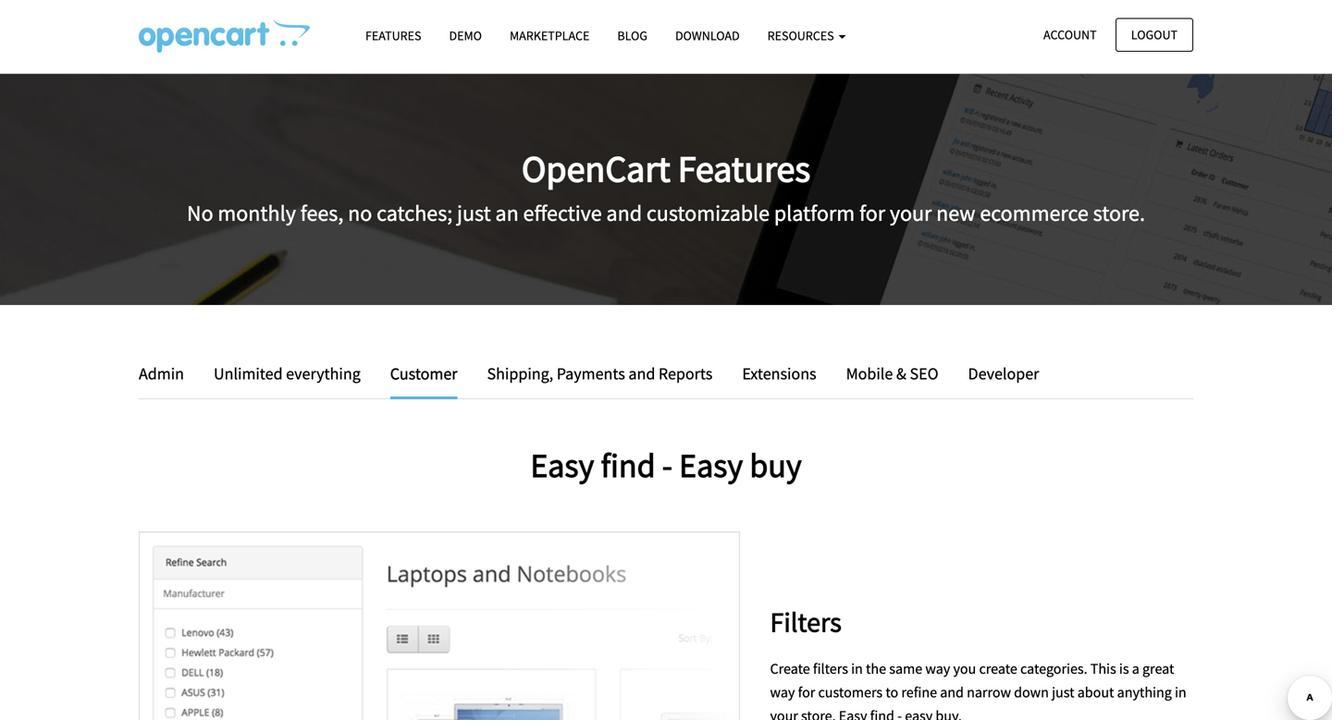Task type: locate. For each thing, give the bounding box(es) containing it.
0 horizontal spatial your
[[770, 707, 798, 721]]

shipping, payments and reports link
[[473, 361, 726, 387]]

1 horizontal spatial -
[[897, 707, 902, 721]]

just inside create filters in the same way you create categories. this is a great way for customers to refine and narrow down just about anything in your store. easy find - easy buy.
[[1052, 684, 1074, 702]]

find
[[601, 444, 655, 486], [870, 707, 894, 721]]

1 horizontal spatial your
[[890, 200, 932, 227]]

just inside opencart features no monthly fees, no catches; just an effective and customizable platform for your new ecommerce store.
[[457, 200, 491, 227]]

in left 'the'
[[851, 660, 863, 678]]

features inside opencart features no monthly fees, no catches; just an effective and customizable platform for your new ecommerce store.
[[678, 145, 810, 192]]

unlimited
[[214, 364, 283, 384]]

demo
[[449, 27, 482, 44]]

mobile & seo link
[[832, 361, 952, 387]]

0 horizontal spatial for
[[798, 684, 815, 702]]

logout link
[[1115, 18, 1193, 52]]

your
[[890, 200, 932, 227], [770, 707, 798, 721]]

1 vertical spatial just
[[1052, 684, 1074, 702]]

for
[[859, 200, 885, 227], [798, 684, 815, 702]]

buy.
[[936, 707, 962, 721]]

0 vertical spatial and
[[606, 200, 642, 227]]

features up 'customizable' at the top of page
[[678, 145, 810, 192]]

platform
[[774, 200, 855, 227]]

way
[[925, 660, 950, 678], [770, 684, 795, 702]]

marketplace link
[[496, 19, 603, 52]]

same
[[889, 660, 922, 678]]

an
[[495, 200, 519, 227]]

catches;
[[377, 200, 453, 227]]

1 vertical spatial your
[[770, 707, 798, 721]]

customers
[[818, 684, 883, 702]]

store. inside opencart features no monthly fees, no catches; just an effective and customizable platform for your new ecommerce store.
[[1093, 200, 1145, 227]]

1 vertical spatial -
[[897, 707, 902, 721]]

and inside opencart features no monthly fees, no catches; just an effective and customizable platform for your new ecommerce store.
[[606, 200, 642, 227]]

monthly
[[218, 200, 296, 227]]

reports
[[659, 364, 713, 384]]

0 vertical spatial find
[[601, 444, 655, 486]]

this
[[1090, 660, 1116, 678]]

1 vertical spatial way
[[770, 684, 795, 702]]

seo
[[910, 364, 938, 384]]

resources link
[[754, 19, 860, 52]]

1 vertical spatial features
[[678, 145, 810, 192]]

find inside create filters in the same way you create categories. this is a great way for customers to refine and narrow down just about anything in your store. easy find - easy buy.
[[870, 707, 894, 721]]

filters
[[813, 660, 848, 678]]

easy
[[530, 444, 594, 486], [679, 444, 743, 486], [839, 707, 867, 721]]

for inside create filters in the same way you create categories. this is a great way for customers to refine and narrow down just about anything in your store. easy find - easy buy.
[[798, 684, 815, 702]]

0 vertical spatial way
[[925, 660, 950, 678]]

in right the anything
[[1175, 684, 1186, 702]]

store.
[[1093, 200, 1145, 227], [801, 707, 836, 721]]

your down create
[[770, 707, 798, 721]]

easy find - easy buy
[[530, 444, 802, 486]]

0 horizontal spatial way
[[770, 684, 795, 702]]

features
[[365, 27, 421, 44], [678, 145, 810, 192]]

just
[[457, 200, 491, 227], [1052, 684, 1074, 702]]

easy
[[905, 707, 933, 721]]

1 vertical spatial find
[[870, 707, 894, 721]]

1 horizontal spatial features
[[678, 145, 810, 192]]

0 vertical spatial just
[[457, 200, 491, 227]]

features left the demo
[[365, 27, 421, 44]]

opencart - features image
[[139, 19, 310, 53]]

0 vertical spatial for
[[859, 200, 885, 227]]

store. down customers
[[801, 707, 836, 721]]

2 vertical spatial and
[[940, 684, 964, 702]]

way down create
[[770, 684, 795, 702]]

is
[[1119, 660, 1129, 678]]

0 vertical spatial store.
[[1093, 200, 1145, 227]]

easy inside create filters in the same way you create categories. this is a great way for customers to refine and narrow down just about anything in your store. easy find - easy buy.
[[839, 707, 867, 721]]

no
[[348, 200, 372, 227]]

1 horizontal spatial just
[[1052, 684, 1074, 702]]

for right platform
[[859, 200, 885, 227]]

0 vertical spatial in
[[851, 660, 863, 678]]

1 vertical spatial in
[[1175, 684, 1186, 702]]

no
[[187, 200, 213, 227]]

1 vertical spatial for
[[798, 684, 815, 702]]

0 vertical spatial features
[[365, 27, 421, 44]]

payments
[[557, 364, 625, 384]]

2 horizontal spatial easy
[[839, 707, 867, 721]]

0 vertical spatial your
[[890, 200, 932, 227]]

0 vertical spatial -
[[662, 444, 672, 486]]

your left new
[[890, 200, 932, 227]]

1 horizontal spatial in
[[1175, 684, 1186, 702]]

0 horizontal spatial in
[[851, 660, 863, 678]]

logout
[[1131, 26, 1178, 43]]

everything
[[286, 364, 361, 384]]

0 horizontal spatial store.
[[801, 707, 836, 721]]

developer link
[[954, 361, 1039, 387]]

1 horizontal spatial easy
[[679, 444, 743, 486]]

unlimited everything
[[214, 364, 361, 384]]

down
[[1014, 684, 1049, 702]]

just left an
[[457, 200, 491, 227]]

create filters in the same way you create categories. this is a great way for customers to refine and narrow down just about anything in your store. easy find - easy buy.
[[770, 660, 1186, 721]]

store. inside create filters in the same way you create categories. this is a great way for customers to refine and narrow down just about anything in your store. easy find - easy buy.
[[801, 707, 836, 721]]

and up buy.
[[940, 684, 964, 702]]

and down opencart
[[606, 200, 642, 227]]

1 vertical spatial store.
[[801, 707, 836, 721]]

extensions link
[[728, 361, 830, 387]]

and
[[606, 200, 642, 227], [628, 364, 655, 384], [940, 684, 964, 702]]

1 horizontal spatial find
[[870, 707, 894, 721]]

-
[[662, 444, 672, 486], [897, 707, 902, 721]]

create
[[770, 660, 810, 678]]

way left the you
[[925, 660, 950, 678]]

in
[[851, 660, 863, 678], [1175, 684, 1186, 702]]

0 horizontal spatial just
[[457, 200, 491, 227]]

0 horizontal spatial -
[[662, 444, 672, 486]]

admin link
[[139, 361, 198, 387]]

1 horizontal spatial store.
[[1093, 200, 1145, 227]]

opencart
[[522, 145, 670, 192]]

for down create
[[798, 684, 815, 702]]

features link
[[352, 19, 435, 52]]

1 horizontal spatial for
[[859, 200, 885, 227]]

refine
[[901, 684, 937, 702]]

and left reports
[[628, 364, 655, 384]]

1 vertical spatial and
[[628, 364, 655, 384]]

just down categories.
[[1052, 684, 1074, 702]]

store. right ecommerce
[[1093, 200, 1145, 227]]

resources
[[767, 27, 837, 44]]



Task type: describe. For each thing, give the bounding box(es) containing it.
account link
[[1028, 18, 1112, 52]]

extensions
[[742, 364, 816, 384]]

admin
[[139, 364, 184, 384]]

your inside create filters in the same way you create categories. this is a great way for customers to refine and narrow down just about anything in your store. easy find - easy buy.
[[770, 707, 798, 721]]

for inside opencart features no monthly fees, no catches; just an effective and customizable platform for your new ecommerce store.
[[859, 200, 885, 227]]

shipping,
[[487, 364, 553, 384]]

your inside opencart features no monthly fees, no catches; just an effective and customizable platform for your new ecommerce store.
[[890, 200, 932, 227]]

demo link
[[435, 19, 496, 52]]

great
[[1142, 660, 1174, 678]]

and inside create filters in the same way you create categories. this is a great way for customers to refine and narrow down just about anything in your store. easy find - easy buy.
[[940, 684, 964, 702]]

mobile & seo
[[846, 364, 938, 384]]

anything
[[1117, 684, 1172, 702]]

to
[[886, 684, 898, 702]]

&
[[896, 364, 906, 384]]

effective
[[523, 200, 602, 227]]

mobile
[[846, 364, 893, 384]]

fees,
[[300, 200, 343, 227]]

developer
[[968, 364, 1039, 384]]

customer
[[390, 364, 457, 384]]

categories.
[[1020, 660, 1087, 678]]

about
[[1077, 684, 1114, 702]]

unlimited everything link
[[200, 361, 374, 387]]

you
[[953, 660, 976, 678]]

blog
[[617, 27, 647, 44]]

- inside create filters in the same way you create categories. this is a great way for customers to refine and narrow down just about anything in your store. easy find - easy buy.
[[897, 707, 902, 721]]

download link
[[661, 19, 754, 52]]

0 horizontal spatial easy
[[530, 444, 594, 486]]

buy
[[750, 444, 802, 486]]

marketplace
[[510, 27, 590, 44]]

opencart features no monthly fees, no catches; just an effective and customizable platform for your new ecommerce store.
[[187, 145, 1145, 227]]

0 horizontal spatial features
[[365, 27, 421, 44]]

a
[[1132, 660, 1139, 678]]

narrow
[[967, 684, 1011, 702]]

customizable
[[646, 200, 770, 227]]

download
[[675, 27, 740, 44]]

filters image
[[139, 532, 740, 721]]

create
[[979, 660, 1017, 678]]

shipping, payments and reports
[[487, 364, 713, 384]]

0 horizontal spatial find
[[601, 444, 655, 486]]

customer link
[[376, 361, 471, 399]]

1 horizontal spatial way
[[925, 660, 950, 678]]

the
[[866, 660, 886, 678]]

ecommerce
[[980, 200, 1089, 227]]

blog link
[[603, 19, 661, 52]]

new
[[936, 200, 975, 227]]

filters
[[770, 605, 842, 640]]

account
[[1043, 26, 1097, 43]]



Task type: vqa. For each thing, say whether or not it's contained in the screenshot.
The Opencart
yes



